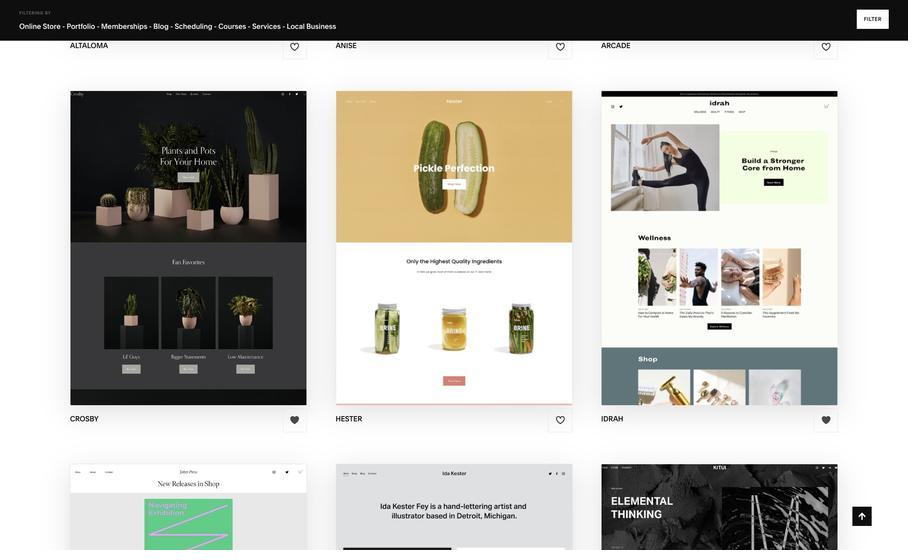 Task type: vqa. For each thing, say whether or not it's contained in the screenshot.
"Altaloma"
yes



Task type: describe. For each thing, give the bounding box(es) containing it.
2 vertical spatial hester
[[336, 415, 362, 423]]

start with crosby
[[140, 231, 228, 241]]

1 vertical spatial idrah
[[601, 415, 623, 423]]

altaloma
[[70, 41, 108, 50]]

blog
[[153, 22, 169, 31]]

1 horizontal spatial idrah
[[726, 248, 754, 258]]

memberships
[[101, 22, 147, 31]]

2 - from the left
[[97, 22, 99, 31]]

portfolio
[[67, 22, 95, 31]]

filtering
[[19, 11, 44, 15]]

by
[[45, 11, 51, 15]]

add arcade to your favorites list image
[[821, 42, 831, 52]]

add hester to your favorites list image
[[556, 416, 565, 425]]

services
[[252, 22, 281, 31]]

1 - from the left
[[62, 22, 65, 31]]

online store - portfolio - memberships - blog - scheduling - courses - services - local business
[[19, 22, 336, 31]]

add anise to your favorites list image
[[556, 42, 565, 52]]

preview for preview idrah
[[686, 248, 724, 258]]

kitui image
[[602, 465, 838, 550]]

filter button
[[857, 10, 889, 29]]

start with hester button
[[407, 224, 502, 248]]

remove idrah from your favorites list image
[[821, 416, 831, 425]]

5 - from the left
[[214, 22, 217, 31]]

courses
[[218, 22, 246, 31]]

1 vertical spatial hester
[[458, 248, 491, 258]]

scheduling
[[175, 22, 212, 31]]

preview idrah
[[686, 248, 754, 258]]

crosby inside button
[[193, 231, 228, 241]]

jotterpress image
[[70, 465, 306, 550]]



Task type: locate. For each thing, give the bounding box(es) containing it.
preview idrah link
[[686, 241, 754, 265]]

3 - from the left
[[149, 22, 152, 31]]

1 horizontal spatial preview
[[686, 248, 724, 258]]

- right courses
[[248, 22, 251, 31]]

with
[[168, 231, 190, 241], [435, 231, 457, 241]]

-
[[62, 22, 65, 31], [97, 22, 99, 31], [149, 22, 152, 31], [170, 22, 173, 31], [214, 22, 217, 31], [248, 22, 251, 31], [282, 22, 285, 31]]

start
[[140, 231, 166, 241], [407, 231, 433, 241]]

start for start with crosby
[[140, 231, 166, 241]]

- right blog at top
[[170, 22, 173, 31]]

with for hester
[[435, 231, 457, 241]]

0 horizontal spatial with
[[168, 231, 190, 241]]

hester
[[460, 231, 492, 241], [458, 248, 491, 258], [336, 415, 362, 423]]

preview hester
[[418, 248, 491, 258]]

0 horizontal spatial start
[[140, 231, 166, 241]]

7 - from the left
[[282, 22, 285, 31]]

with for crosby
[[168, 231, 190, 241]]

1 with from the left
[[168, 231, 190, 241]]

- left blog at top
[[149, 22, 152, 31]]

1 horizontal spatial crosby
[[193, 231, 228, 241]]

1 preview from the left
[[418, 248, 456, 258]]

- left local
[[282, 22, 285, 31]]

6 - from the left
[[248, 22, 251, 31]]

2 with from the left
[[435, 231, 457, 241]]

1 horizontal spatial start
[[407, 231, 433, 241]]

start with hester
[[407, 231, 492, 241]]

0 horizontal spatial preview
[[418, 248, 456, 258]]

hester inside button
[[460, 231, 492, 241]]

0 horizontal spatial crosby
[[70, 415, 99, 423]]

altaloma image
[[70, 0, 306, 32]]

add altaloma to your favorites list image
[[290, 42, 300, 52]]

preview
[[418, 248, 456, 258], [686, 248, 724, 258]]

arcade
[[601, 41, 631, 50]]

local
[[287, 22, 305, 31]]

with inside button
[[168, 231, 190, 241]]

start with crosby button
[[140, 224, 237, 248]]

start inside button
[[407, 231, 433, 241]]

store
[[43, 22, 61, 31]]

start inside start with crosby button
[[140, 231, 166, 241]]

idrah
[[726, 248, 754, 258], [601, 415, 623, 423]]

business
[[306, 22, 336, 31]]

1 vertical spatial crosby
[[70, 415, 99, 423]]

- right portfolio
[[97, 22, 99, 31]]

2 preview from the left
[[686, 248, 724, 258]]

start for start with hester
[[407, 231, 433, 241]]

filtering by
[[19, 11, 51, 15]]

remove crosby from your favorites list image
[[290, 416, 300, 425]]

idrah image
[[602, 91, 838, 405]]

- right store
[[62, 22, 65, 31]]

crosby
[[193, 231, 228, 241], [70, 415, 99, 423]]

1 horizontal spatial with
[[435, 231, 457, 241]]

- left courses
[[214, 22, 217, 31]]

back to top image
[[857, 512, 867, 522]]

kester image
[[336, 465, 572, 550]]

filter
[[864, 16, 882, 22]]

4 - from the left
[[170, 22, 173, 31]]

with inside button
[[435, 231, 457, 241]]

0 vertical spatial idrah
[[726, 248, 754, 258]]

1 start from the left
[[140, 231, 166, 241]]

0 vertical spatial crosby
[[193, 231, 228, 241]]

preview hester link
[[418, 241, 491, 265]]

0 vertical spatial hester
[[460, 231, 492, 241]]

2 start from the left
[[407, 231, 433, 241]]

anise
[[336, 41, 357, 50]]

crosby image
[[70, 91, 306, 405]]

preview for preview hester
[[418, 248, 456, 258]]

hester image
[[336, 91, 572, 405]]

online
[[19, 22, 41, 31]]

0 horizontal spatial idrah
[[601, 415, 623, 423]]



